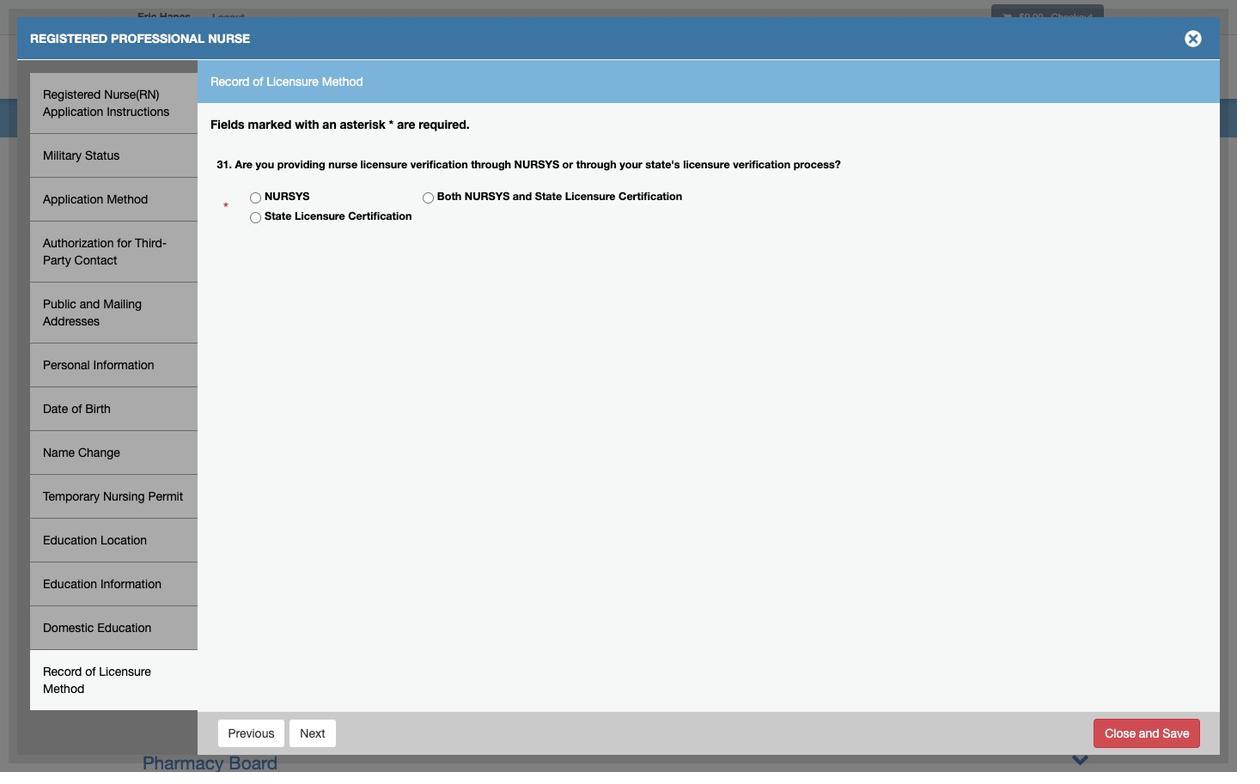 Task type: vqa. For each thing, say whether or not it's contained in the screenshot.
Personal
yes



Task type: locate. For each thing, give the bounding box(es) containing it.
or
[[563, 158, 573, 171]]

0 horizontal spatial of
[[71, 402, 82, 416]]

nursys right nursys option
[[265, 190, 310, 203]]

0 vertical spatial chevron down image
[[1072, 722, 1090, 740]]

education location
[[43, 534, 147, 547]]

1 vertical spatial state
[[265, 210, 292, 223]]

0 vertical spatial medical
[[143, 449, 206, 470]]

education down "temporary"
[[43, 534, 97, 547]]

1 horizontal spatial certification
[[619, 190, 683, 203]]

and inside public and mailing addresses
[[80, 297, 100, 311]]

2 horizontal spatial method
[[322, 75, 363, 89]]

NURSYS radio
[[250, 193, 261, 204]]

nursing
[[103, 490, 145, 504], [143, 506, 205, 527]]

state
[[535, 190, 562, 203], [265, 210, 292, 223]]

* up "accounting board" link
[[223, 200, 229, 217]]

personal
[[43, 358, 90, 372]]

nail
[[417, 308, 448, 328]]

board
[[239, 223, 288, 243], [245, 251, 294, 272], [294, 279, 343, 300], [549, 308, 598, 328], [200, 336, 248, 357], [555, 364, 604, 385], [291, 421, 340, 442], [211, 449, 260, 470], [210, 506, 259, 527], [326, 725, 374, 745]]

0 horizontal spatial state
[[265, 210, 292, 223]]

application down registered
[[43, 105, 103, 119]]

4 start link from the top
[[134, 657, 160, 670]]

1 horizontal spatial through
[[576, 158, 617, 171]]

* left are on the left top of page
[[389, 117, 394, 131]]

1 start from the top
[[134, 577, 160, 590]]

and
[[513, 190, 532, 203], [80, 297, 100, 311]]

licensure right the nurse
[[361, 158, 408, 171]]

record of licensure method down domestic education
[[43, 665, 151, 696]]

application
[[43, 105, 103, 119], [43, 193, 103, 206]]

both
[[437, 190, 462, 203]]

1 horizontal spatial verification
[[733, 158, 791, 171]]

state down 31. are you providing nurse licensure verification through nursys or through your state's licensure verification process?
[[535, 190, 562, 203]]

1 chevron down image from the top
[[1072, 722, 1090, 740]]

1 vertical spatial medical
[[143, 478, 206, 498]]

education information
[[43, 578, 162, 591]]

certification down the nurse
[[348, 210, 412, 223]]

0 horizontal spatial method
[[43, 682, 84, 696]]

verification up both
[[411, 158, 468, 171]]

2 application from the top
[[43, 193, 103, 206]]

1 application from the top
[[43, 105, 103, 119]]

nursys
[[514, 158, 560, 171], [265, 190, 310, 203], [465, 190, 510, 203]]

0 vertical spatial record of licensure method
[[211, 75, 363, 89]]

detective, security, fingerprint & alarm contractor board link
[[143, 364, 604, 385]]

verification
[[411, 158, 468, 171], [733, 158, 791, 171]]

you
[[256, 158, 274, 171]]

online services link
[[981, 39, 1109, 99]]

nursys right both
[[465, 190, 510, 203]]

verification left process? at the top right of page
[[733, 158, 791, 171]]

$0.00 checkout
[[1017, 11, 1093, 22]]

party
[[43, 254, 71, 267]]

collection
[[143, 279, 224, 300]]

0 vertical spatial certification
[[619, 190, 683, 203]]

state's
[[646, 158, 680, 171]]

asterisk
[[340, 117, 386, 131]]

1 vertical spatial method
[[107, 193, 148, 206]]

with
[[295, 117, 319, 131]]

location
[[100, 534, 147, 547]]

0 horizontal spatial record
[[43, 665, 82, 679]]

licensure down domestic education
[[99, 665, 151, 679]]

1 vertical spatial application
[[43, 193, 103, 206]]

1 verification from the left
[[411, 158, 468, 171]]

contractor
[[463, 364, 550, 385]]

0 vertical spatial method
[[322, 75, 363, 89]]

public and mailing addresses
[[43, 297, 142, 328]]

state right state licensure certification radio on the left of the page
[[265, 210, 292, 223]]

permit
[[148, 490, 183, 504]]

1 vertical spatial record of licensure method
[[43, 665, 151, 696]]

military status
[[43, 149, 120, 162]]

my
[[899, 63, 915, 75]]

2 licensure from the left
[[683, 158, 730, 171]]

certification down 'state's'
[[619, 190, 683, 203]]

method down domestic
[[43, 682, 84, 696]]

professional
[[111, 31, 205, 46]]

and down 31. are you providing nurse licensure verification through nursys or through your state's licensure verification process?
[[513, 190, 532, 203]]

2 vertical spatial method
[[43, 682, 84, 696]]

application up authorization
[[43, 193, 103, 206]]

nursing down permit
[[143, 506, 205, 527]]

31.
[[217, 158, 232, 171]]

licensure
[[361, 158, 408, 171], [683, 158, 730, 171]]

nursing left permit
[[103, 490, 145, 504]]

1 vertical spatial and
[[80, 297, 100, 311]]

& right surgeon
[[441, 449, 452, 470]]

0 horizontal spatial licensure
[[361, 158, 408, 171]]

*
[[389, 117, 394, 131], [223, 200, 229, 217]]

architecture
[[143, 251, 240, 272]]

medical corporation link
[[143, 478, 307, 498]]

addresses
[[43, 315, 100, 328]]

information down location
[[100, 578, 162, 591]]

services
[[1035, 63, 1084, 75]]

0 horizontal spatial and
[[80, 297, 100, 311]]

1 horizontal spatial licensure
[[683, 158, 730, 171]]

education up domestic
[[43, 578, 97, 591]]

Both NURSYS and State Licensure Certification radio
[[423, 193, 434, 204]]

0 vertical spatial *
[[389, 117, 394, 131]]

education for education information
[[43, 578, 97, 591]]

information for personal information
[[93, 358, 154, 372]]

method inside record of licensure method
[[43, 682, 84, 696]]

occupational
[[143, 725, 250, 745]]

method up for
[[107, 193, 148, 206]]

through up both nursys and state licensure certification
[[471, 158, 511, 171]]

education down education information
[[97, 621, 152, 635]]

domestic
[[43, 621, 94, 635]]

0 horizontal spatial *
[[223, 200, 229, 217]]

record down domestic
[[43, 665, 82, 679]]

record of licensure method up marked
[[211, 75, 363, 89]]

process?
[[794, 158, 841, 171]]

registered nurse(rn) application instructions
[[43, 88, 170, 119]]

0 horizontal spatial certification
[[348, 210, 412, 223]]

chevron down image
[[1072, 722, 1090, 740], [1072, 750, 1090, 768]]

information for education information
[[100, 578, 162, 591]]

licensure inside record of licensure method
[[99, 665, 151, 679]]

limited liability company link
[[143, 393, 352, 413]]

1 horizontal spatial state
[[535, 190, 562, 203]]

nursys left or in the left of the page
[[514, 158, 560, 171]]

4 start from the top
[[134, 657, 160, 670]]

alarm
[[411, 364, 458, 385]]

None button
[[217, 719, 286, 748], [289, 719, 337, 748], [1094, 719, 1201, 748], [217, 719, 286, 748], [289, 719, 337, 748], [1094, 719, 1201, 748]]

certification
[[619, 190, 683, 203], [348, 210, 412, 223]]

nursing board (rn, lpn & apn) link
[[143, 506, 401, 527]]

0 vertical spatial and
[[513, 190, 532, 203]]

2 start from the top
[[134, 603, 160, 617]]

1 vertical spatial certification
[[348, 210, 412, 223]]

1 vertical spatial therapy
[[255, 725, 321, 745]]

information down dental
[[93, 358, 154, 372]]

of right date on the bottom of page
[[71, 402, 82, 416]]

0 vertical spatial state
[[535, 190, 562, 203]]

2 medical from the top
[[143, 478, 206, 498]]

hanes
[[160, 10, 191, 23]]

1 vertical spatial nursing
[[143, 506, 205, 527]]

&
[[400, 308, 412, 328], [395, 364, 406, 385], [352, 449, 363, 470], [441, 449, 452, 470], [344, 506, 355, 527]]

and up addresses
[[80, 297, 100, 311]]

licensure right 'state's'
[[683, 158, 730, 171]]

1 horizontal spatial record
[[211, 75, 250, 89]]

licensure
[[267, 75, 319, 89], [565, 190, 616, 203], [295, 210, 345, 223], [99, 665, 151, 679]]

start
[[134, 577, 160, 590], [134, 603, 160, 617], [134, 630, 160, 644], [134, 657, 160, 670]]

1 vertical spatial record
[[43, 665, 82, 679]]

0 horizontal spatial record of licensure method
[[43, 665, 151, 696]]

application method
[[43, 193, 148, 206]]

record up fields
[[211, 75, 250, 89]]

2 horizontal spatial of
[[253, 75, 263, 89]]

0 vertical spatial therapy
[[221, 421, 286, 442]]

& left alarm
[[395, 364, 406, 385]]

0 vertical spatial education
[[43, 534, 97, 547]]

through right or in the left of the page
[[576, 158, 617, 171]]

information
[[93, 358, 154, 372], [100, 578, 162, 591]]

0 horizontal spatial through
[[471, 158, 511, 171]]

massage
[[143, 421, 216, 442]]

of
[[253, 75, 263, 89], [71, 402, 82, 416], [85, 665, 96, 679]]

0 vertical spatial information
[[93, 358, 154, 372]]

start link
[[134, 577, 160, 590], [134, 603, 160, 617], [134, 630, 160, 644], [134, 657, 160, 670]]

2 verification from the left
[[733, 158, 791, 171]]

providing
[[277, 158, 326, 171]]

0 vertical spatial record
[[211, 75, 250, 89]]

1 vertical spatial education
[[43, 578, 97, 591]]

dental
[[143, 336, 194, 357]]

0 vertical spatial application
[[43, 105, 103, 119]]

& right the 'lpn'
[[344, 506, 355, 527]]

2 vertical spatial of
[[85, 665, 96, 679]]

of up marked
[[253, 75, 263, 89]]

method up fields marked with an asterisk * are required.
[[322, 75, 363, 89]]

apn)
[[360, 506, 401, 527]]

nurse
[[208, 31, 250, 46]]

0 horizontal spatial verification
[[411, 158, 468, 171]]

licensure up with
[[267, 75, 319, 89]]

1 vertical spatial information
[[100, 578, 162, 591]]

1 horizontal spatial *
[[389, 117, 394, 131]]

1 horizontal spatial of
[[85, 665, 96, 679]]

change
[[78, 446, 120, 460]]

1 vertical spatial chevron down image
[[1072, 750, 1090, 768]]

of down domestic education
[[85, 665, 96, 679]]

1 vertical spatial *
[[223, 200, 229, 217]]

method
[[322, 75, 363, 89], [107, 193, 148, 206], [43, 682, 84, 696]]



Task type: describe. For each thing, give the bounding box(es) containing it.
online
[[995, 63, 1032, 75]]

both nursys and state licensure certification
[[437, 190, 683, 203]]

nurse
[[329, 158, 358, 171]]

technology
[[453, 308, 544, 328]]

1 start link from the top
[[134, 577, 160, 590]]

barber,
[[143, 308, 201, 328]]

online services
[[995, 63, 1086, 75]]

instructions
[[107, 105, 170, 119]]

occupational therapy board link
[[143, 722, 1090, 745]]

my account
[[899, 63, 967, 75]]

0 vertical spatial nursing
[[103, 490, 145, 504]]

close window image
[[1180, 25, 1208, 52]]

are
[[397, 117, 416, 131]]

1 through from the left
[[471, 158, 511, 171]]

required.
[[419, 117, 470, 131]]

$0.00
[[1020, 11, 1044, 22]]

company
[[273, 393, 352, 413]]

an
[[323, 117, 337, 131]]

(rn,
[[264, 506, 299, 527]]

security,
[[229, 364, 298, 385]]

surgeon
[[368, 449, 436, 470]]

esthetics
[[322, 308, 395, 328]]

are
[[235, 158, 253, 171]]

liability
[[207, 393, 268, 413]]

fingerprint
[[303, 364, 390, 385]]

barber, cosmetology, esthetics & nail technology board link
[[143, 308, 598, 328]]

domestic education
[[43, 621, 152, 635]]

2 vertical spatial education
[[97, 621, 152, 635]]

registered
[[30, 31, 108, 46]]

accounting board architecture board collection agency board barber, cosmetology, esthetics & nail technology board dental board detective, security, fingerprint & alarm contractor board limited liability company massage therapy board medical board (physician & surgeon & chiropractor) medical corporation
[[143, 223, 604, 498]]

0 horizontal spatial nursys
[[265, 190, 310, 203]]

eric hanes
[[138, 10, 191, 23]]

& left nail
[[400, 308, 412, 328]]

education for education location
[[43, 534, 97, 547]]

fields marked with an asterisk * are required.
[[211, 117, 470, 131]]

logout
[[212, 11, 245, 22]]

registered
[[43, 88, 101, 101]]

1 horizontal spatial nursys
[[465, 190, 510, 203]]

public
[[43, 297, 76, 311]]

1 horizontal spatial and
[[513, 190, 532, 203]]

date of birth
[[43, 402, 111, 416]]

shopping cart image
[[1003, 13, 1012, 23]]

agency
[[229, 279, 289, 300]]

nursing board (rn, lpn & apn)
[[143, 506, 401, 527]]

temporary
[[43, 490, 100, 504]]

chevron down image inside occupational therapy board link
[[1072, 722, 1090, 740]]

0 vertical spatial of
[[253, 75, 263, 89]]

2 chevron down image from the top
[[1072, 750, 1090, 768]]

massage therapy board link
[[143, 421, 340, 442]]

2 horizontal spatial nursys
[[514, 158, 560, 171]]

cosmetology,
[[206, 308, 317, 328]]

1 vertical spatial of
[[71, 402, 82, 416]]

medical board (physician & surgeon & chiropractor) link
[[143, 449, 563, 470]]

accounting
[[143, 223, 234, 243]]

accounting board link
[[143, 223, 288, 243]]

personal information
[[43, 358, 154, 372]]

contact
[[74, 254, 117, 267]]

home link
[[827, 39, 885, 99]]

dental board link
[[143, 336, 248, 357]]

authorization
[[43, 236, 114, 250]]

1 medical from the top
[[143, 449, 206, 470]]

your
[[620, 158, 643, 171]]

3 start from the top
[[134, 630, 160, 644]]

therapy inside accounting board architecture board collection agency board barber, cosmetology, esthetics & nail technology board dental board detective, security, fingerprint & alarm contractor board limited liability company massage therapy board medical board (physician & surgeon & chiropractor) medical corporation
[[221, 421, 286, 442]]

marked
[[248, 117, 292, 131]]

chiropractor)
[[457, 449, 563, 470]]

1 horizontal spatial record of licensure method
[[211, 75, 363, 89]]

1 licensure from the left
[[361, 158, 408, 171]]

my account link
[[885, 39, 981, 99]]

status
[[85, 149, 120, 162]]

licensure down or in the left of the page
[[565, 190, 616, 203]]

corporation
[[211, 478, 307, 498]]

name change
[[43, 446, 120, 460]]

checkout
[[1052, 11, 1093, 22]]

birth
[[85, 402, 111, 416]]

record inside record of licensure method
[[43, 665, 82, 679]]

limited
[[143, 393, 202, 413]]

date
[[43, 402, 68, 416]]

authorization for third- party contact
[[43, 236, 167, 267]]

third-
[[135, 236, 167, 250]]

2 start link from the top
[[134, 603, 160, 617]]

2 through from the left
[[576, 158, 617, 171]]

collection agency board link
[[143, 279, 343, 300]]

logout link
[[199, 0, 258, 34]]

lpn
[[304, 506, 339, 527]]

of inside record of licensure method
[[85, 665, 96, 679]]

State Licensure Certification radio
[[250, 213, 261, 224]]

1 horizontal spatial method
[[107, 193, 148, 206]]

architecture board link
[[143, 251, 294, 272]]

state licensure certification
[[265, 210, 412, 223]]

nurse(rn)
[[104, 88, 159, 101]]

(physician
[[265, 449, 347, 470]]

3 start link from the top
[[134, 630, 160, 644]]

temporary nursing permit
[[43, 490, 183, 504]]

name
[[43, 446, 75, 460]]

eric
[[138, 10, 157, 23]]

registered professional nurse
[[30, 31, 250, 46]]

account
[[917, 63, 967, 75]]

mailing
[[103, 297, 142, 311]]

licensure down the providing
[[295, 210, 345, 223]]

& left surgeon
[[352, 449, 363, 470]]

home
[[841, 63, 871, 75]]

illinois department of financial and professional regulation image
[[129, 39, 521, 94]]

application inside registered nurse(rn) application instructions
[[43, 105, 103, 119]]



